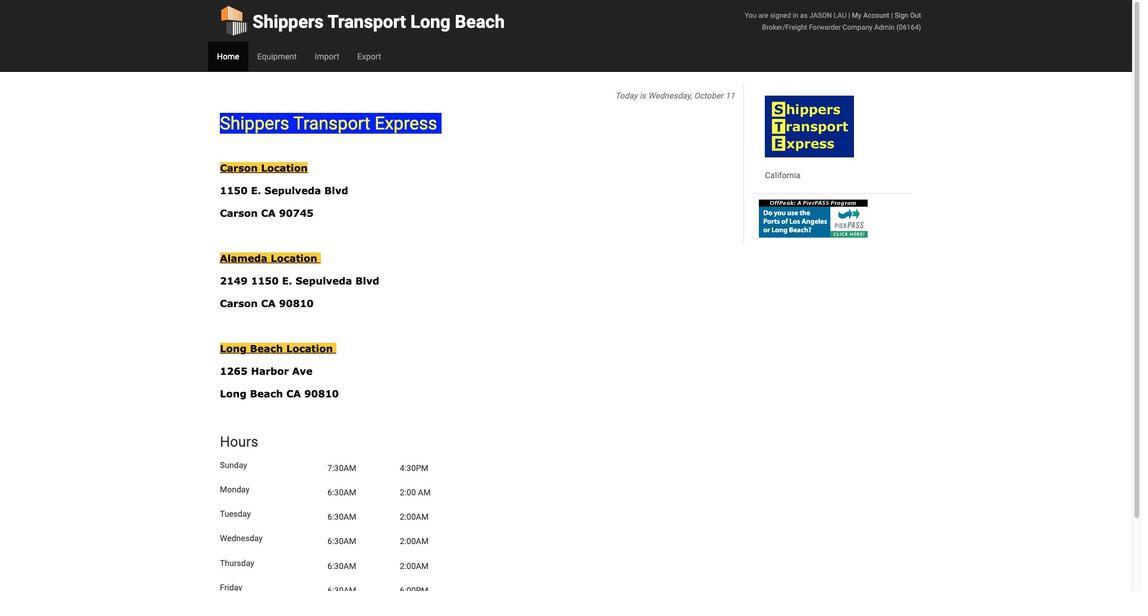 Task type: describe. For each thing, give the bounding box(es) containing it.
home
[[217, 52, 239, 61]]

monday
[[220, 485, 250, 494]]

broker/freight
[[762, 23, 807, 32]]

long for long beach ca 90810
[[220, 388, 247, 400]]

forwarder
[[809, 23, 841, 32]]

shippers transport long beach image
[[765, 96, 854, 158]]

sign out link
[[895, 11, 921, 20]]

ca for 90810
[[261, 298, 276, 309]]

(06164)
[[897, 23, 921, 32]]

my
[[852, 11, 862, 20]]

2 vertical spatial location
[[286, 343, 333, 354]]

shippers transport long beach
[[253, 11, 505, 32]]

shippers for shippers transport long beach
[[253, 11, 324, 32]]

2149 1150 e. sepulveda blvd
[[220, 275, 379, 287]]

0 vertical spatial sepulveda
[[264, 185, 321, 196]]

out
[[910, 11, 921, 20]]

beach for ca
[[250, 388, 283, 400]]

2:00am for thursday
[[400, 562, 429, 571]]

carson for carson location
[[220, 162, 258, 174]]

beach for location
[[250, 343, 283, 354]]

long beach location
[[220, 343, 336, 354]]

export button
[[348, 42, 390, 71]]

import button
[[306, 42, 348, 71]]

alameda location
[[220, 253, 321, 264]]

today
[[615, 91, 638, 100]]

thursday
[[220, 559, 254, 568]]

transport for express
[[293, 113, 370, 134]]

in
[[793, 11, 798, 20]]

6:30am for tuesday
[[328, 512, 356, 522]]

you are signed in as jason lau | my account | sign out broker/freight forwarder company admin (06164)
[[745, 11, 921, 32]]

you
[[745, 11, 757, 20]]

2149
[[220, 275, 248, 287]]

carson for carson ca 90810
[[220, 298, 258, 309]]

home button
[[208, 42, 248, 71]]

2:00 am
[[400, 488, 431, 497]]

ca for 90745
[[261, 207, 276, 219]]

import
[[315, 52, 339, 61]]

long for long beach location
[[220, 343, 247, 354]]

2:00am for wednesday
[[400, 537, 429, 547]]

sunday
[[220, 460, 247, 470]]

1 horizontal spatial e.
[[282, 275, 292, 287]]

90745
[[279, 207, 314, 219]]

ave
[[292, 366, 313, 377]]

transport for long
[[328, 11, 406, 32]]

export
[[357, 52, 381, 61]]

alameda
[[220, 253, 267, 264]]

long beach ca 90810
[[220, 388, 339, 400]]

location for alameda location
[[271, 253, 317, 264]]

4:30pm
[[400, 463, 428, 473]]

2:00
[[400, 488, 416, 497]]

admin
[[874, 23, 895, 32]]

11
[[725, 91, 735, 100]]



Task type: vqa. For each thing, say whether or not it's contained in the screenshot.


Task type: locate. For each thing, give the bounding box(es) containing it.
0 vertical spatial shippers
[[253, 11, 324, 32]]

shippers transport long beach link
[[220, 0, 505, 42]]

1 | from the left
[[849, 11, 850, 20]]

1 vertical spatial location
[[271, 253, 317, 264]]

0 vertical spatial transport
[[328, 11, 406, 32]]

beach inside shippers transport long beach link
[[455, 11, 505, 32]]

is
[[640, 91, 646, 100]]

sepulveda
[[264, 185, 321, 196], [296, 275, 352, 287]]

hours
[[220, 434, 265, 450]]

2 vertical spatial beach
[[250, 388, 283, 400]]

sepulveda up 90745
[[264, 185, 321, 196]]

harbor
[[251, 366, 289, 377]]

transport
[[328, 11, 406, 32], [293, 113, 370, 134]]

0 vertical spatial 2:00am
[[400, 512, 429, 522]]

6:30am
[[328, 488, 356, 497], [328, 512, 356, 522], [328, 537, 356, 547], [328, 562, 356, 571]]

1 vertical spatial 90810
[[304, 388, 339, 400]]

long
[[411, 11, 450, 32], [220, 343, 247, 354], [220, 388, 247, 400]]

1150 e. sepulveda blvd
[[220, 185, 348, 196]]

carson ca 90745
[[220, 207, 314, 219]]

equipment button
[[248, 42, 306, 71]]

pierpass image
[[759, 200, 868, 238]]

2:00am for tuesday
[[400, 512, 429, 522]]

e.
[[251, 185, 261, 196], [282, 275, 292, 287]]

1 vertical spatial transport
[[293, 113, 370, 134]]

location up 2149 1150 e. sepulveda blvd on the top left
[[271, 253, 317, 264]]

am
[[418, 488, 431, 497]]

long inside shippers transport long beach link
[[411, 11, 450, 32]]

location
[[261, 162, 308, 174], [271, 253, 317, 264], [286, 343, 333, 354]]

today is wednesday, october 11
[[615, 91, 735, 100]]

2 vertical spatial long
[[220, 388, 247, 400]]

1 vertical spatial beach
[[250, 343, 283, 354]]

as
[[800, 11, 808, 20]]

shippers up the carson location
[[220, 113, 289, 134]]

0 vertical spatial 90810
[[279, 298, 314, 309]]

2 vertical spatial carson
[[220, 298, 258, 309]]

1 carson from the top
[[220, 162, 258, 174]]

location up 1150 e. sepulveda blvd
[[261, 162, 308, 174]]

sepulveda down alameda location
[[296, 275, 352, 287]]

1 6:30am from the top
[[328, 488, 356, 497]]

1 vertical spatial 2:00am
[[400, 537, 429, 547]]

7:30am
[[328, 463, 356, 473]]

1 vertical spatial sepulveda
[[296, 275, 352, 287]]

beach
[[455, 11, 505, 32], [250, 343, 283, 354], [250, 388, 283, 400]]

0 vertical spatial ca
[[261, 207, 276, 219]]

| left sign
[[891, 11, 893, 20]]

wednesday,
[[648, 91, 692, 100]]

0 horizontal spatial 1150
[[220, 185, 248, 196]]

90810 down 2149 1150 e. sepulveda blvd on the top left
[[279, 298, 314, 309]]

0 horizontal spatial e.
[[251, 185, 261, 196]]

sign
[[895, 11, 908, 20]]

1265
[[220, 366, 248, 377]]

2 6:30am from the top
[[328, 512, 356, 522]]

3 6:30am from the top
[[328, 537, 356, 547]]

1 vertical spatial 1150
[[251, 275, 279, 287]]

carson down 2149
[[220, 298, 258, 309]]

2 | from the left
[[891, 11, 893, 20]]

0 vertical spatial carson
[[220, 162, 258, 174]]

ca down ave
[[286, 388, 301, 400]]

ca down 2149 1150 e. sepulveda blvd on the top left
[[261, 298, 276, 309]]

0 vertical spatial location
[[261, 162, 308, 174]]

3 carson from the top
[[220, 298, 258, 309]]

1 horizontal spatial |
[[891, 11, 893, 20]]

company
[[843, 23, 873, 32]]

tuesday
[[220, 509, 251, 519]]

0 horizontal spatial blvd
[[324, 185, 348, 196]]

ca down 1150 e. sepulveda blvd
[[261, 207, 276, 219]]

0 vertical spatial e.
[[251, 185, 261, 196]]

location up ave
[[286, 343, 333, 354]]

express
[[375, 113, 437, 134]]

shippers transport express
[[220, 113, 442, 134]]

1 vertical spatial shippers
[[220, 113, 289, 134]]

1 vertical spatial ca
[[261, 298, 276, 309]]

2 carson from the top
[[220, 207, 258, 219]]

account
[[863, 11, 889, 20]]

shippers for shippers transport express
[[220, 113, 289, 134]]

carson for carson ca 90745
[[220, 207, 258, 219]]

shippers
[[253, 11, 324, 32], [220, 113, 289, 134]]

0 vertical spatial 1150
[[220, 185, 248, 196]]

1 vertical spatial long
[[220, 343, 247, 354]]

1150 up 'carson ca 90810' on the bottom left
[[251, 275, 279, 287]]

1 vertical spatial blvd
[[356, 275, 379, 287]]

carson up alameda
[[220, 207, 258, 219]]

shippers up equipment at the left top of page
[[253, 11, 324, 32]]

my account link
[[852, 11, 889, 20]]

0 vertical spatial long
[[411, 11, 450, 32]]

signed
[[770, 11, 791, 20]]

6:30am for monday
[[328, 488, 356, 497]]

1150 down the carson location
[[220, 185, 248, 196]]

jason
[[809, 11, 832, 20]]

carson up 1150 e. sepulveda blvd
[[220, 162, 258, 174]]

wednesday
[[220, 534, 263, 544]]

october
[[694, 91, 723, 100]]

2 vertical spatial 2:00am
[[400, 562, 429, 571]]

location for carson location
[[261, 162, 308, 174]]

equipment
[[257, 52, 297, 61]]

3 2:00am from the top
[[400, 562, 429, 571]]

2 2:00am from the top
[[400, 537, 429, 547]]

0 vertical spatial blvd
[[324, 185, 348, 196]]

lau
[[834, 11, 847, 20]]

2 vertical spatial ca
[[286, 388, 301, 400]]

6:30am for thursday
[[328, 562, 356, 571]]

california
[[765, 171, 801, 180]]

carson location
[[220, 162, 308, 174]]

1 horizontal spatial blvd
[[356, 275, 379, 287]]

1 2:00am from the top
[[400, 512, 429, 522]]

ca
[[261, 207, 276, 219], [261, 298, 276, 309], [286, 388, 301, 400]]

90810
[[279, 298, 314, 309], [304, 388, 339, 400]]

0 horizontal spatial |
[[849, 11, 850, 20]]

carson
[[220, 162, 258, 174], [220, 207, 258, 219], [220, 298, 258, 309]]

90810 down ave
[[304, 388, 339, 400]]

e. down the carson location
[[251, 185, 261, 196]]

carson ca 90810
[[220, 298, 314, 309]]

1265 harbor ave
[[220, 366, 313, 377]]

1 vertical spatial e.
[[282, 275, 292, 287]]

6:30am for wednesday
[[328, 537, 356, 547]]

| left 'my'
[[849, 11, 850, 20]]

blvd
[[324, 185, 348, 196], [356, 275, 379, 287]]

|
[[849, 11, 850, 20], [891, 11, 893, 20]]

0 vertical spatial beach
[[455, 11, 505, 32]]

4 6:30am from the top
[[328, 562, 356, 571]]

1150
[[220, 185, 248, 196], [251, 275, 279, 287]]

e. down alameda location
[[282, 275, 292, 287]]

1 horizontal spatial 1150
[[251, 275, 279, 287]]

2:00am
[[400, 512, 429, 522], [400, 537, 429, 547], [400, 562, 429, 571]]

1 vertical spatial carson
[[220, 207, 258, 219]]

are
[[758, 11, 768, 20]]



